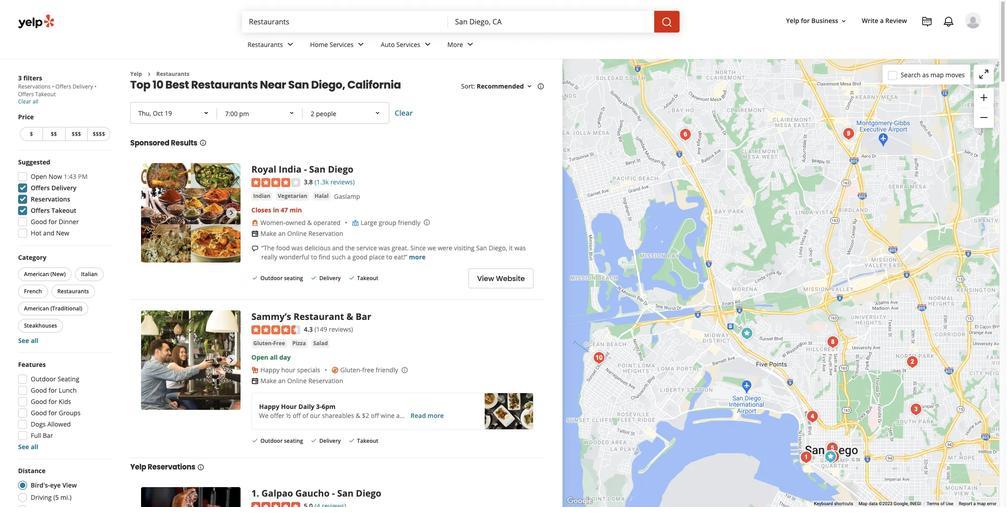 Task type: describe. For each thing, give the bounding box(es) containing it.
good for dinner
[[31, 218, 79, 226]]

reservations inside 3 filters reservations • offers delivery • offers takeout clear all
[[18, 83, 51, 90]]

good
[[353, 253, 368, 262]]

0 vertical spatial of
[[303, 412, 309, 421]]

delivery down find at the left of page
[[320, 275, 341, 283]]

san right gaucho
[[337, 488, 354, 500]]

16 large group friendly v2 image
[[352, 219, 359, 227]]

2 to from the left
[[387, 253, 393, 262]]

steakhouses
[[24, 322, 57, 330]]

friendly for sammy's restaurant & bar
[[376, 366, 398, 375]]

write
[[862, 16, 879, 25]]

$
[[30, 130, 33, 138]]

daily
[[299, 403, 315, 412]]

bhojan griha image
[[738, 325, 756, 343]]

full
[[31, 432, 41, 440]]

1 off from the left
[[293, 412, 301, 421]]

expand map image
[[979, 69, 990, 80]]

24 chevron down v2 image for home services
[[356, 39, 367, 50]]

it
[[509, 244, 513, 253]]

view website
[[477, 274, 525, 284]]

gluten-free
[[253, 340, 285, 348]]

offers up good for dinner
[[31, 206, 50, 215]]

service
[[357, 244, 377, 253]]

american for american (traditional)
[[24, 305, 49, 313]]

women-
[[261, 219, 286, 227]]

price
[[18, 113, 34, 121]]

0 vertical spatial restaurants link
[[240, 33, 303, 59]]

san right near at the top of page
[[288, 78, 309, 92]]

closes in 47 min
[[252, 206, 302, 215]]

$$$ button
[[65, 127, 87, 141]]

google image
[[565, 496, 595, 508]]

outdoor for 16 checkmark v2 image for outdoor seating
[[261, 438, 283, 445]]

& for owned
[[307, 219, 312, 227]]

a inside "the food was delicious and the service was great. since we were visiting san diego, it was really wonderful to find such a good place to eat!"
[[348, 253, 351, 262]]

1 vertical spatial reviews)
[[329, 325, 353, 334]]

all left day
[[270, 354, 278, 362]]

projects image
[[922, 16, 933, 27]]

slideshow element for sammy's
[[141, 311, 241, 410]]

.
[[257, 488, 259, 500]]

royal
[[252, 164, 277, 176]]

recommended button
[[477, 82, 533, 91]]

1 horizontal spatial -
[[332, 488, 335, 500]]

previous image
[[145, 355, 156, 366]]

Find text field
[[249, 17, 441, 27]]

$ button
[[20, 127, 42, 141]]

16 speech v2 image
[[252, 245, 259, 252]]

online for restaurant
[[287, 377, 307, 386]]

operated
[[314, 219, 341, 227]]

16 reservation v2 image for sammy's
[[252, 378, 259, 385]]

we
[[428, 244, 436, 253]]

(1.3k
[[315, 178, 329, 187]]

indian button
[[252, 192, 273, 201]]

good for good for dinner
[[31, 218, 47, 226]]

16 chevron down v2 image for recommended
[[526, 83, 533, 90]]

auto services
[[381, 40, 421, 49]]

$$$
[[72, 130, 81, 138]]

we offer ½ off of our shareables & $2 off wine and beer glasses
[[259, 412, 446, 421]]

glasses
[[425, 412, 446, 421]]

good for lunch
[[31, 386, 77, 395]]

0 horizontal spatial and
[[43, 229, 54, 238]]

diego, inside "the food was delicious and the service was great. since we were visiting san diego, it was really wonderful to find such a good place to eat!"
[[489, 244, 508, 253]]

home
[[310, 40, 328, 49]]

restaurant
[[294, 311, 344, 323]]

sammy's restaurant & bar image
[[141, 311, 241, 410]]

category
[[18, 253, 46, 262]]

zoom in image
[[979, 92, 990, 103]]

harmony cuisine 2b1 image
[[840, 125, 858, 143]]

online for india
[[287, 229, 307, 238]]

auto services link
[[374, 33, 441, 59]]

sponsored
[[130, 138, 169, 149]]

16 checkmark v2 image for takeout
[[348, 438, 355, 445]]

0 horizontal spatial restaurants link
[[156, 70, 190, 78]]

gaslamp
[[334, 192, 360, 201]]

1 was from the left
[[292, 244, 303, 253]]

1 vertical spatial reservations
[[31, 195, 70, 204]]

good for groups
[[31, 409, 81, 418]]

takeout inside 3 filters reservations • offers delivery • offers takeout clear all
[[35, 90, 56, 98]]

all inside 3 filters reservations • offers delivery • offers takeout clear all
[[33, 98, 38, 105]]

happy for happy hour specials
[[261, 366, 280, 375]]

gluten-free button
[[252, 340, 287, 349]]

allowed
[[47, 420, 71, 429]]

ristorante illando image
[[804, 408, 822, 426]]

california
[[348, 78, 401, 92]]

none field find
[[249, 17, 441, 27]]

16 checkmark v2 image down our
[[311, 438, 318, 445]]

delivery down shareables
[[320, 438, 341, 445]]

a for report
[[974, 502, 977, 507]]

delicious
[[305, 244, 331, 253]]

map for moves
[[931, 70, 945, 79]]

royal india - san diego image
[[141, 164, 241, 263]]

outdoor seating for 16 checkmark v2 image for outdoor seating
[[261, 438, 303, 445]]

"the food was delicious and the service was great. since we were visiting san diego, it was really wonderful to find such a good place to eat!"
[[262, 244, 526, 262]]

terms
[[927, 502, 940, 507]]

find
[[319, 253, 330, 262]]

3-
[[316, 403, 322, 412]]

report a map error
[[960, 502, 997, 507]]

offers down 3
[[18, 90, 34, 98]]

see all button for features
[[18, 443, 38, 452]]

piacere mio - south park image
[[908, 401, 926, 419]]

1 • from the left
[[52, 83, 54, 90]]

eye
[[50, 481, 61, 490]]

free
[[362, 366, 374, 375]]

1 horizontal spatial of
[[941, 502, 945, 507]]

$$$$
[[93, 130, 105, 138]]

none field near
[[455, 17, 647, 27]]

top
[[130, 78, 150, 92]]

terms of use link
[[927, 502, 954, 507]]

see all button for category
[[18, 337, 38, 345]]

home services link
[[303, 33, 374, 59]]

in
[[273, 206, 279, 215]]

0 horizontal spatial bar
[[43, 432, 53, 440]]

delivery inside group
[[51, 184, 76, 192]]

american (traditional)
[[24, 305, 82, 313]]

hot and new
[[31, 229, 69, 238]]

1
[[252, 488, 257, 500]]

use
[[946, 502, 954, 507]]

ulivo restaurant image
[[590, 349, 609, 367]]

16 gluten free v2 image
[[332, 367, 339, 374]]

view inside option group
[[62, 481, 77, 490]]

write a review link
[[859, 13, 911, 29]]

roma mia image
[[824, 440, 842, 458]]

group containing features
[[15, 361, 112, 452]]

group
[[379, 219, 397, 227]]

1:43
[[64, 172, 76, 181]]

specials
[[297, 366, 320, 375]]

3 filters reservations • offers delivery • offers takeout clear all
[[18, 74, 97, 105]]

for for lunch
[[49, 386, 57, 395]]

open now 1:43 pm
[[31, 172, 88, 181]]

eat!"
[[394, 253, 408, 262]]

24 chevron down v2 image for restaurants
[[285, 39, 296, 50]]

1 vertical spatial clear
[[395, 108, 413, 118]]

2 • from the left
[[95, 83, 97, 90]]

yelp for yelp for business
[[787, 16, 800, 25]]

16 chevron down v2 image for yelp for business
[[841, 17, 848, 25]]

sammy's
[[252, 311, 291, 323]]

min
[[290, 206, 302, 215]]

clear inside 3 filters reservations • offers delivery • offers takeout clear all
[[18, 98, 31, 105]]

friendly for royal india - san diego
[[398, 219, 421, 227]]

takeout down the "good"
[[357, 275, 379, 283]]

happy hour daily 3-6pm
[[259, 403, 336, 412]]

report
[[960, 502, 973, 507]]

user actions element
[[779, 11, 995, 67]]

make an online reservation for restaurant
[[261, 377, 343, 386]]

0 vertical spatial -
[[304, 164, 307, 176]]

good for good for lunch
[[31, 386, 47, 395]]

auto
[[381, 40, 395, 49]]

1 vertical spatial diego
[[356, 488, 382, 500]]

near
[[260, 78, 286, 92]]

16 women owned v2 image
[[252, 219, 259, 227]]

10
[[153, 78, 163, 92]]

16 checkmark v2 image for outdoor seating
[[252, 438, 259, 445]]

2 was from the left
[[379, 244, 390, 253]]

map data ©2023 google, inegi
[[859, 502, 922, 507]]

0 vertical spatial more
[[409, 253, 426, 262]]

reservation for &
[[309, 377, 343, 386]]

outdoor seating for 16 checkmark v2 icon under "16 speech v2" icon
[[261, 275, 303, 283]]

16 reservation v2 image for royal
[[252, 230, 259, 238]]

women-owned & operated
[[261, 219, 341, 227]]

outdoor inside group
[[31, 375, 56, 384]]

outdoor seating
[[31, 375, 79, 384]]

delivery inside 3 filters reservations • offers delivery • offers takeout clear all
[[73, 83, 93, 90]]

make an online reservation for india
[[261, 229, 343, 238]]

gluten-free link
[[252, 340, 287, 349]]



Task type: locate. For each thing, give the bounding box(es) containing it.
services inside auto services link
[[397, 40, 421, 49]]

see for features
[[18, 443, 29, 452]]

1 good from the top
[[31, 218, 47, 226]]

services for auto services
[[397, 40, 421, 49]]

delivery
[[73, 83, 93, 90], [51, 184, 76, 192], [320, 275, 341, 283], [320, 438, 341, 445]]

american down french button
[[24, 305, 49, 313]]

royal india - san diego image
[[822, 448, 840, 466]]

services for home services
[[330, 40, 354, 49]]

16 checkmark v2 image
[[252, 275, 259, 282], [311, 275, 318, 282], [348, 275, 355, 282], [311, 438, 318, 445]]

2 make an online reservation from the top
[[261, 377, 343, 386]]

2 reservation from the top
[[309, 377, 343, 386]]

- right gaucho
[[332, 488, 335, 500]]

features
[[18, 361, 46, 369]]

$$ button
[[42, 127, 65, 141]]

1 vertical spatial of
[[941, 502, 945, 507]]

24 chevron down v2 image
[[465, 39, 476, 50]]

3 was from the left
[[515, 244, 526, 253]]

for for kids
[[49, 398, 57, 406]]

a for write
[[881, 16, 884, 25]]

royal india - san diego link
[[252, 164, 354, 176]]

next image
[[226, 208, 237, 219], [226, 355, 237, 366]]

Cover field
[[304, 104, 388, 124]]

top 10 best restaurants near san diego, california
[[130, 78, 401, 92]]

reviews) right (149
[[329, 325, 353, 334]]

16 info v2 image right yelp reservations
[[197, 464, 205, 471]]

make for sammy's
[[261, 377, 277, 386]]

$$$$ button
[[87, 127, 110, 141]]

was
[[292, 244, 303, 253], [379, 244, 390, 253], [515, 244, 526, 253]]

and inside "the food was delicious and the service was great. since we were visiting san diego, it was really wonderful to find such a good place to eat!"
[[332, 244, 344, 253]]

map for error
[[978, 502, 987, 507]]

to left eat!"
[[387, 253, 393, 262]]

all
[[33, 98, 38, 105], [31, 337, 38, 345], [270, 354, 278, 362], [31, 443, 38, 452]]

None field
[[249, 17, 441, 27], [455, 17, 647, 27]]

reservation for -
[[309, 229, 343, 238]]

2 see from the top
[[18, 443, 29, 452]]

make down open all day at left bottom
[[261, 377, 277, 386]]

more down since
[[409, 253, 426, 262]]

read
[[411, 412, 426, 421]]

0 horizontal spatial 24 chevron down v2 image
[[285, 39, 296, 50]]

kids
[[59, 398, 71, 406]]

services inside home services "link"
[[330, 40, 354, 49]]

0 horizontal spatial gluten-
[[253, 340, 273, 348]]

online down owned
[[287, 229, 307, 238]]

None search field
[[242, 11, 682, 33]]

1 horizontal spatial off
[[371, 412, 379, 421]]

really
[[262, 253, 278, 262]]

0 horizontal spatial 16 checkmark v2 image
[[252, 438, 259, 445]]

2 slideshow element from the top
[[141, 311, 241, 410]]

data
[[869, 502, 878, 507]]

day
[[280, 354, 291, 362]]

write a review
[[862, 16, 908, 25]]

0 horizontal spatial none field
[[249, 17, 441, 27]]

pizza
[[293, 340, 306, 348]]

google,
[[894, 502, 909, 507]]

2 outdoor seating from the top
[[261, 438, 303, 445]]

0 vertical spatial outdoor seating
[[261, 275, 303, 283]]

takeout up dinner
[[51, 206, 76, 215]]

services right home
[[330, 40, 354, 49]]

1 horizontal spatial diego,
[[489, 244, 508, 253]]

24 chevron down v2 image inside home services "link"
[[356, 39, 367, 50]]

0 horizontal spatial diego
[[328, 164, 354, 176]]

gluten- for free
[[341, 366, 362, 375]]

for inside button
[[801, 16, 810, 25]]

an down women-
[[278, 229, 286, 238]]

food
[[276, 244, 290, 253]]

0 vertical spatial american
[[24, 271, 49, 278]]

0 vertical spatial open
[[31, 172, 47, 181]]

0 vertical spatial 16 reservation v2 image
[[252, 230, 259, 238]]

group containing category
[[16, 253, 112, 346]]

3
[[18, 74, 22, 82]]

2 horizontal spatial &
[[356, 412, 361, 421]]

french
[[24, 288, 42, 295]]

a inside write a review link
[[881, 16, 884, 25]]

0 vertical spatial make an online reservation
[[261, 229, 343, 238]]

1 vertical spatial yelp
[[130, 70, 142, 78]]

havana 1920 image
[[825, 448, 843, 466]]

open all day
[[252, 354, 291, 362]]

reservations
[[18, 83, 51, 90], [31, 195, 70, 204], [148, 462, 196, 473]]

option group containing distance
[[15, 467, 112, 508]]

happy down open all day at left bottom
[[261, 366, 280, 375]]

0 horizontal spatial open
[[31, 172, 47, 181]]

24 chevron down v2 image
[[285, 39, 296, 50], [356, 39, 367, 50], [422, 39, 433, 50]]

diego, up the cover field
[[311, 78, 345, 92]]

an for sammy's
[[278, 377, 286, 386]]

clear button
[[395, 108, 413, 118]]

friendly right free
[[376, 366, 398, 375]]

0 vertical spatial next image
[[226, 208, 237, 219]]

16 reservation v2 image down 16 happy hour specials v2 image
[[252, 378, 259, 385]]

1 vertical spatial make
[[261, 377, 277, 386]]

italian
[[81, 271, 98, 278]]

0 horizontal spatial diego,
[[311, 78, 345, 92]]

new
[[56, 229, 69, 238]]

16 info v2 image
[[199, 140, 207, 147], [197, 464, 205, 471]]

3.8 star rating image
[[252, 178, 300, 187]]

1 horizontal spatial services
[[397, 40, 421, 49]]

1 vertical spatial outdoor
[[31, 375, 56, 384]]

american for american (new)
[[24, 271, 49, 278]]

1 horizontal spatial •
[[95, 83, 97, 90]]

reviews) up gaslamp
[[331, 178, 355, 187]]

0 horizontal spatial more
[[409, 253, 426, 262]]

happy up we
[[259, 403, 280, 412]]

1 vertical spatial friendly
[[376, 366, 398, 375]]

0 horizontal spatial -
[[304, 164, 307, 176]]

1 vertical spatial american
[[24, 305, 49, 313]]

business categories element
[[240, 33, 982, 59]]

report a map error link
[[960, 502, 997, 507]]

clear down california
[[395, 108, 413, 118]]

1 vertical spatial more
[[428, 412, 444, 421]]

1 vertical spatial 16 info v2 image
[[197, 464, 205, 471]]

services right 'auto'
[[397, 40, 421, 49]]

bar right restaurant
[[356, 311, 372, 323]]

seating for 16 checkmark v2 icon underneath our
[[284, 438, 303, 445]]

salad button
[[312, 340, 330, 349]]

2 american from the top
[[24, 305, 49, 313]]

dogs allowed
[[31, 420, 71, 429]]

1 horizontal spatial more
[[428, 412, 444, 421]]

1 vertical spatial 16 chevron down v2 image
[[526, 83, 533, 90]]

as
[[923, 70, 930, 79]]

2 horizontal spatial a
[[974, 502, 977, 507]]

1 vertical spatial reservation
[[309, 377, 343, 386]]

Select a date text field
[[131, 103, 217, 123]]

0 horizontal spatial clear
[[18, 98, 31, 105]]

3 24 chevron down v2 image from the left
[[422, 39, 433, 50]]

we
[[259, 412, 269, 421]]

1 vertical spatial make an online reservation
[[261, 377, 343, 386]]

and left beer
[[397, 412, 408, 421]]

for for business
[[801, 16, 810, 25]]

seating for 16 checkmark v2 icon under delicious
[[284, 275, 303, 283]]

0 vertical spatial see all button
[[18, 337, 38, 345]]

2 16 checkmark v2 image from the left
[[348, 438, 355, 445]]

vegetarian link
[[276, 192, 309, 201]]

1 outdoor seating from the top
[[261, 275, 303, 283]]

1 online from the top
[[287, 229, 307, 238]]

1 horizontal spatial bar
[[356, 311, 372, 323]]

offers takeout
[[31, 206, 76, 215]]

san
[[288, 78, 309, 92], [309, 164, 326, 176], [476, 244, 487, 253], [337, 488, 354, 500]]

next image for sammy's
[[226, 355, 237, 366]]

1 make from the top
[[261, 229, 277, 238]]

1 an from the top
[[278, 229, 286, 238]]

1 vertical spatial slideshow element
[[141, 311, 241, 410]]

2 horizontal spatial and
[[397, 412, 408, 421]]

16 chevron down v2 image
[[841, 17, 848, 25], [526, 83, 533, 90]]

for left business
[[801, 16, 810, 25]]

1 reservation from the top
[[309, 229, 343, 238]]

16 chevron down v2 image inside "recommended" dropdown button
[[526, 83, 533, 90]]

16 happy hour specials v2 image
[[252, 367, 259, 374]]

shortcuts
[[835, 502, 854, 507]]

restaurants inside business categories element
[[248, 40, 283, 49]]

large group friendly
[[361, 219, 421, 227]]

24 chevron down v2 image left 'auto'
[[356, 39, 367, 50]]

1 see all from the top
[[18, 337, 38, 345]]

good up dogs
[[31, 409, 47, 418]]

restaurants link right 16 chevron right v2 image
[[156, 70, 190, 78]]

0 vertical spatial bar
[[356, 311, 372, 323]]

for for dinner
[[49, 218, 57, 226]]

& right owned
[[307, 219, 312, 227]]

0 vertical spatial map
[[931, 70, 945, 79]]

make an online reservation down women-owned & operated
[[261, 229, 343, 238]]

now
[[49, 172, 62, 181]]

outdoor seating
[[261, 275, 303, 283], [261, 438, 303, 445]]

2 good from the top
[[31, 386, 47, 395]]

see up distance
[[18, 443, 29, 452]]

1 16 checkmark v2 image from the left
[[252, 438, 259, 445]]

2 16 reservation v2 image from the top
[[252, 378, 259, 385]]

16 reservation v2 image
[[252, 230, 259, 238], [252, 378, 259, 385]]

large
[[361, 219, 377, 227]]

services
[[330, 40, 354, 49], [397, 40, 421, 49]]

1 vertical spatial online
[[287, 377, 307, 386]]

1 services from the left
[[330, 40, 354, 49]]

great.
[[392, 244, 409, 253]]

info icon image
[[423, 219, 431, 226], [423, 219, 431, 226], [401, 367, 408, 374], [401, 367, 408, 374]]

1 vertical spatial open
[[252, 354, 269, 362]]

seating
[[58, 375, 79, 384]]

2 vertical spatial yelp
[[130, 462, 146, 473]]

friendly right group at the top of page
[[398, 219, 421, 227]]

offers
[[55, 83, 71, 90], [18, 90, 34, 98], [31, 184, 50, 192], [31, 206, 50, 215]]

good
[[31, 218, 47, 226], [31, 386, 47, 395], [31, 398, 47, 406], [31, 409, 47, 418]]

american down category
[[24, 271, 49, 278]]

italian button
[[75, 268, 104, 281]]

group
[[975, 88, 995, 128], [15, 158, 112, 241], [16, 253, 112, 346], [15, 361, 112, 452]]

moves
[[946, 70, 966, 79]]

2 see all from the top
[[18, 443, 38, 452]]

0 horizontal spatial services
[[330, 40, 354, 49]]

bar down dogs allowed
[[43, 432, 53, 440]]

0 vertical spatial outdoor
[[261, 275, 283, 283]]

for down offers takeout
[[49, 218, 57, 226]]

1 vertical spatial -
[[332, 488, 335, 500]]

delivery up the price group
[[73, 83, 93, 90]]

view
[[477, 274, 494, 284], [62, 481, 77, 490]]

outdoor seating down offer
[[261, 438, 303, 445]]

1 vertical spatial gluten-
[[341, 366, 362, 375]]

yelp for yelp reservations
[[130, 462, 146, 473]]

royal india - san diego
[[252, 164, 354, 176]]

16 chevron down v2 image left 16 info v2 icon
[[526, 83, 533, 90]]

1 horizontal spatial to
[[387, 253, 393, 262]]

of down daily
[[303, 412, 309, 421]]

½
[[286, 412, 291, 421]]

was up wonderful
[[292, 244, 303, 253]]

2 an from the top
[[278, 377, 286, 386]]

16 checkmark v2 image down the "good"
[[348, 275, 355, 282]]

see all down full
[[18, 443, 38, 452]]

good for good for groups
[[31, 409, 47, 418]]

Time field
[[218, 104, 302, 124]]

restaurants inside button
[[57, 288, 89, 295]]

1 horizontal spatial 24 chevron down v2 image
[[356, 39, 367, 50]]

1 vertical spatial outdoor seating
[[261, 438, 303, 445]]

slideshow element for royal
[[141, 164, 241, 263]]

0 vertical spatial clear
[[18, 98, 31, 105]]

0 horizontal spatial off
[[293, 412, 301, 421]]

4.3 star rating image
[[252, 326, 300, 335]]

& left $2
[[356, 412, 361, 421]]

driving
[[31, 494, 52, 502]]

open up 16 happy hour specials v2 image
[[252, 354, 269, 362]]

2 services from the left
[[397, 40, 421, 49]]

0 horizontal spatial map
[[931, 70, 945, 79]]

for for groups
[[49, 409, 57, 418]]

2 seating from the top
[[284, 438, 303, 445]]

and up such
[[332, 244, 344, 253]]

place
[[369, 253, 385, 262]]

galpao gaucho - san diego image
[[798, 449, 816, 467]]

1 24 chevron down v2 image from the left
[[285, 39, 296, 50]]

16 checkmark v2 image down "16 speech v2" icon
[[252, 275, 259, 282]]

terms of use
[[927, 502, 954, 507]]

wine
[[381, 412, 395, 421]]

0 vertical spatial see all
[[18, 337, 38, 345]]

see all for category
[[18, 337, 38, 345]]

1 vertical spatial see
[[18, 443, 29, 452]]

2 online from the top
[[287, 377, 307, 386]]

0 horizontal spatial 16 chevron down v2 image
[[526, 83, 533, 90]]

option group
[[15, 467, 112, 508]]

vegetarian
[[278, 192, 308, 200]]

reservation down operated
[[309, 229, 343, 238]]

2 make from the top
[[261, 377, 277, 386]]

make for royal
[[261, 229, 277, 238]]

0 horizontal spatial was
[[292, 244, 303, 253]]

to down delicious
[[311, 253, 317, 262]]

happy for happy hour daily 3-6pm
[[259, 403, 280, 412]]

0 vertical spatial 16 info v2 image
[[199, 140, 207, 147]]

for down good for kids on the left
[[49, 409, 57, 418]]

groups
[[59, 409, 81, 418]]

a right write
[[881, 16, 884, 25]]

price group
[[18, 113, 112, 143]]

keyboard
[[815, 502, 834, 507]]

bar
[[356, 311, 372, 323], [43, 432, 53, 440]]

off
[[293, 412, 301, 421], [371, 412, 379, 421]]

6pm
[[322, 403, 336, 412]]

see all button down full
[[18, 443, 38, 452]]

0 vertical spatial make
[[261, 229, 277, 238]]

1 . galpao gaucho - san diego
[[252, 488, 382, 500]]

1 make an online reservation from the top
[[261, 229, 343, 238]]

off right ½
[[293, 412, 301, 421]]

sponsored results
[[130, 138, 198, 149]]

1 16 reservation v2 image from the top
[[252, 230, 259, 238]]

open for open all day
[[252, 354, 269, 362]]

map right as
[[931, 70, 945, 79]]

keyboard shortcuts button
[[815, 501, 854, 508]]

next image left open all day at left bottom
[[226, 355, 237, 366]]

1 vertical spatial happy
[[259, 403, 280, 412]]

map left error
[[978, 502, 987, 507]]

24 chevron down v2 image inside auto services link
[[422, 39, 433, 50]]

yelp for yelp link
[[130, 70, 142, 78]]

0 vertical spatial reservation
[[309, 229, 343, 238]]

1 horizontal spatial 16 checkmark v2 image
[[348, 438, 355, 445]]

an for royal
[[278, 229, 286, 238]]

make down women-
[[261, 229, 277, 238]]

2 off from the left
[[371, 412, 379, 421]]

16 checkmark v2 image
[[252, 438, 259, 445], [348, 438, 355, 445]]

3.8
[[304, 178, 313, 187]]

0 vertical spatial seating
[[284, 275, 303, 283]]

restaurants link up near at the top of page
[[240, 33, 303, 59]]

good up hot
[[31, 218, 47, 226]]

view website link
[[469, 269, 534, 289]]

yelp inside button
[[787, 16, 800, 25]]

next image left closes
[[226, 208, 237, 219]]

next image for royal
[[226, 208, 237, 219]]

see all for features
[[18, 443, 38, 452]]

0 vertical spatial diego
[[328, 164, 354, 176]]

0 horizontal spatial •
[[52, 83, 54, 90]]

salad link
[[312, 340, 330, 349]]

takeout down $2
[[357, 438, 379, 445]]

seating down wonderful
[[284, 275, 303, 283]]

driving (5 mi.)
[[31, 494, 72, 502]]

an down hour
[[278, 377, 286, 386]]

0 vertical spatial diego,
[[311, 78, 345, 92]]

gluten- for free
[[253, 340, 273, 348]]

make an online reservation down specials on the bottom of the page
[[261, 377, 343, 386]]

suggested
[[18, 158, 50, 167]]

1 next image from the top
[[226, 208, 237, 219]]

takeout down filters
[[35, 90, 56, 98]]

24 chevron down v2 image for auto services
[[422, 39, 433, 50]]

1 horizontal spatial gluten-
[[341, 366, 362, 375]]

salad
[[313, 340, 328, 348]]

make an online reservation
[[261, 229, 343, 238], [261, 377, 343, 386]]

16 checkmark v2 image down delicious
[[311, 275, 318, 282]]

outdoor up the good for lunch
[[31, 375, 56, 384]]

outdoor down offer
[[261, 438, 283, 445]]

more link
[[441, 33, 483, 59]]

good for good for kids
[[31, 398, 47, 406]]

view left website on the bottom of the page
[[477, 274, 494, 284]]

hot
[[31, 229, 42, 238]]

2 vertical spatial a
[[974, 502, 977, 507]]

see all down steakhouses button
[[18, 337, 38, 345]]

all up 'price'
[[33, 98, 38, 105]]

47
[[281, 206, 288, 215]]

yelp for business
[[787, 16, 839, 25]]

0 horizontal spatial view
[[62, 481, 77, 490]]

1 none field from the left
[[249, 17, 441, 27]]

5 star rating image
[[252, 503, 300, 508]]

reservation down "16 gluten free v2" icon
[[309, 377, 343, 386]]

open for open now 1:43 pm
[[31, 172, 47, 181]]

2 24 chevron down v2 image from the left
[[356, 39, 367, 50]]

16 chevron down v2 image inside yelp for business button
[[841, 17, 848, 25]]

16 info v2 image
[[537, 83, 545, 90]]

1 to from the left
[[311, 253, 317, 262]]

$$
[[51, 130, 57, 138]]

inegi
[[911, 502, 922, 507]]

1 horizontal spatial was
[[379, 244, 390, 253]]

previous image
[[145, 208, 156, 219]]

dinner
[[59, 218, 79, 226]]

search image
[[662, 17, 673, 27]]

2 next image from the top
[[226, 355, 237, 366]]

one door north image
[[904, 353, 922, 371]]

16 reservation v2 image down "16 women owned v2" image at the left top
[[252, 230, 259, 238]]

2 vertical spatial &
[[356, 412, 361, 421]]

galpao
[[262, 488, 293, 500]]

gluten- inside button
[[253, 340, 273, 348]]

hour
[[281, 366, 296, 375]]

gluten- right "16 gluten free v2" icon
[[341, 366, 362, 375]]

group containing suggested
[[15, 158, 112, 241]]

1 slideshow element from the top
[[141, 164, 241, 263]]

1 vertical spatial bar
[[43, 432, 53, 440]]

closes
[[252, 206, 272, 215]]

0 vertical spatial reviews)
[[331, 178, 355, 187]]

& up 4.3 (149 reviews)
[[347, 311, 354, 323]]

2 see all button from the top
[[18, 443, 38, 452]]

diego
[[328, 164, 354, 176], [356, 488, 382, 500]]

see for category
[[18, 337, 29, 345]]

seating down ½
[[284, 438, 303, 445]]

0 vertical spatial slideshow element
[[141, 164, 241, 263]]

1 vertical spatial diego,
[[489, 244, 508, 253]]

see all button down steakhouses button
[[18, 337, 38, 345]]

- up the 3.8 link
[[304, 164, 307, 176]]

american (traditional) button
[[18, 302, 88, 316]]

off right $2
[[371, 412, 379, 421]]

4 good from the top
[[31, 409, 47, 418]]

2 vertical spatial and
[[397, 412, 408, 421]]

zoom out image
[[979, 112, 990, 123]]

2 none field from the left
[[455, 17, 647, 27]]

happy
[[261, 366, 280, 375], [259, 403, 280, 412]]

sammy's restaurant & bar
[[252, 311, 372, 323]]

16 chevron down v2 image right business
[[841, 17, 848, 25]]

1 seating from the top
[[284, 275, 303, 283]]

1 american from the top
[[24, 271, 49, 278]]

16 info v2 image right results
[[199, 140, 207, 147]]

notifications image
[[944, 16, 955, 27]]

full bar
[[31, 432, 53, 440]]

open down suggested
[[31, 172, 47, 181]]

24 chevron down v2 image left home
[[285, 39, 296, 50]]

map region
[[492, 52, 1007, 508]]

1 horizontal spatial 16 chevron down v2 image
[[841, 17, 848, 25]]

1 horizontal spatial diego
[[356, 488, 382, 500]]

0 horizontal spatial to
[[311, 253, 317, 262]]

outdoor for 16 checkmark v2 icon under "16 speech v2" icon
[[261, 275, 283, 283]]

slideshow element
[[141, 164, 241, 263], [141, 311, 241, 410]]

2 vertical spatial outdoor
[[261, 438, 283, 445]]

1 horizontal spatial view
[[477, 274, 494, 284]]

2 vertical spatial reservations
[[148, 462, 196, 473]]

galpao gaucho - san diego link
[[262, 488, 382, 500]]

san inside "the food was delicious and the service was great. since we were visiting san diego, it was really wonderful to find such a good place to eat!"
[[476, 244, 487, 253]]

1 vertical spatial and
[[332, 244, 344, 253]]

good down the good for lunch
[[31, 398, 47, 406]]

diego, left it
[[489, 244, 508, 253]]

Near text field
[[455, 17, 647, 27]]

0 horizontal spatial a
[[348, 253, 351, 262]]

0 horizontal spatial &
[[307, 219, 312, 227]]

chef jun image
[[677, 126, 695, 144]]

all down steakhouses button
[[31, 337, 38, 345]]

view up mi.)
[[62, 481, 77, 490]]

3 good from the top
[[31, 398, 47, 406]]

offers up the price group
[[55, 83, 71, 90]]

distance
[[18, 467, 46, 476]]

was up place
[[379, 244, 390, 253]]

& for restaurant
[[347, 311, 354, 323]]

parma cucina italiana image
[[824, 333, 842, 351]]

for down the good for lunch
[[49, 398, 57, 406]]

clear up 'price'
[[18, 98, 31, 105]]

see all button
[[18, 337, 38, 345], [18, 443, 38, 452]]

all down full
[[31, 443, 38, 452]]

0 vertical spatial gluten-
[[253, 340, 273, 348]]

1 vertical spatial an
[[278, 377, 286, 386]]

search as map moves
[[901, 70, 966, 79]]

16 chevron right v2 image
[[146, 71, 153, 78]]

0 vertical spatial an
[[278, 229, 286, 238]]

2 horizontal spatial 24 chevron down v2 image
[[422, 39, 433, 50]]

online down happy hour specials
[[287, 377, 307, 386]]

1 horizontal spatial none field
[[455, 17, 647, 27]]

1 see from the top
[[18, 337, 29, 345]]

offers down the now
[[31, 184, 50, 192]]

0 vertical spatial online
[[287, 229, 307, 238]]

1 horizontal spatial clear
[[395, 108, 413, 118]]

tyler b. image
[[966, 12, 982, 29]]

1 see all button from the top
[[18, 337, 38, 345]]

san up (1.3k at the top left
[[309, 164, 326, 176]]



Task type: vqa. For each thing, say whether or not it's contained in the screenshot.
Collections
no



